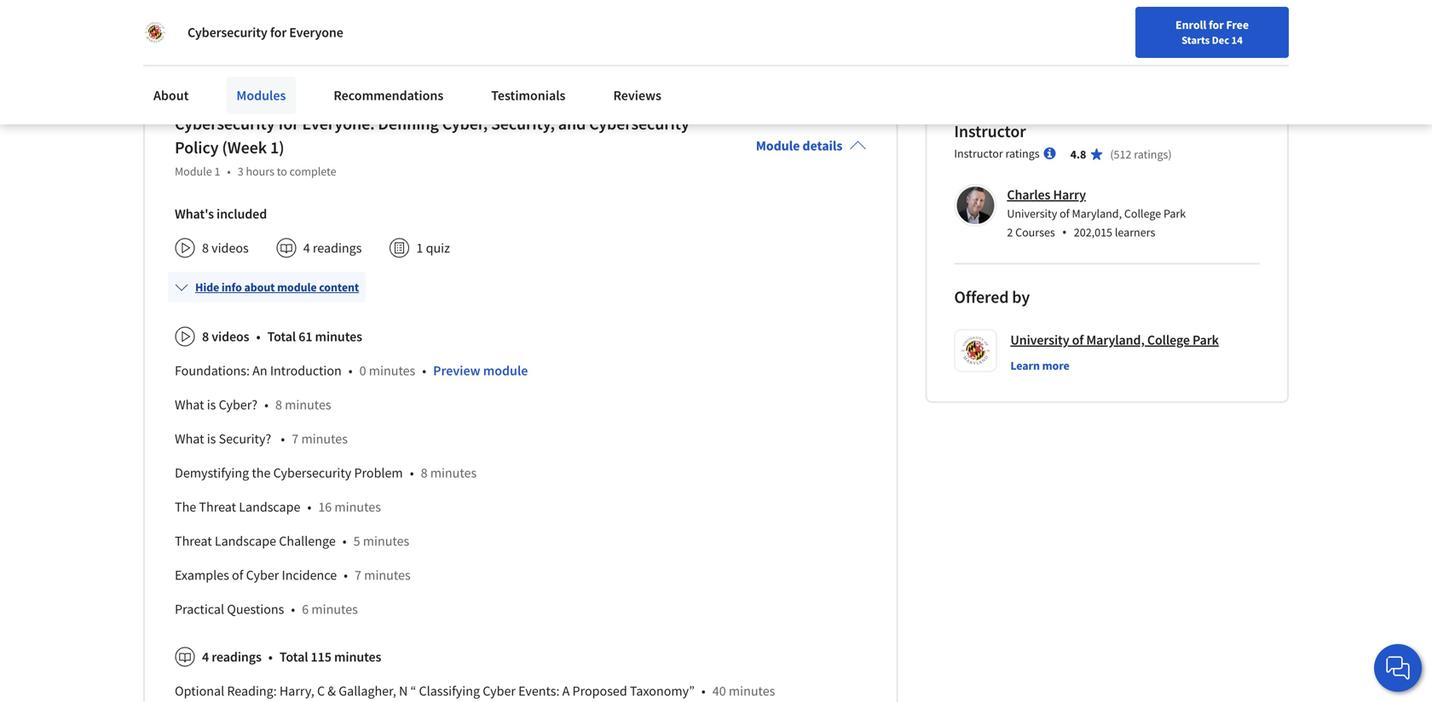 Task type: describe. For each thing, give the bounding box(es) containing it.
16
[[318, 499, 332, 516]]

reading:
[[227, 683, 277, 700]]

demystifying
[[175, 465, 249, 482]]

)
[[1168, 147, 1172, 162]]

1 vertical spatial landscape
[[215, 533, 276, 550]]

dec
[[1212, 33, 1229, 47]]

practical questions • 6 minutes
[[175, 601, 358, 618]]

• right cyber?
[[264, 397, 269, 414]]

what for what is security?
[[175, 431, 204, 448]]

8 videos inside hide info about module content region
[[202, 328, 249, 345]]

module inside dropdown button
[[277, 280, 317, 295]]

university inside 'charles harry university of maryland, college park 2 courses • 202,015 learners'
[[1007, 206, 1057, 221]]

14
[[1232, 33, 1243, 47]]

optional
[[175, 683, 224, 700]]

2
[[1007, 225, 1013, 240]]

• right problem
[[410, 465, 414, 482]]

harry
[[1053, 186, 1086, 204]]

challenge
[[279, 533, 336, 550]]

40
[[713, 683, 726, 700]]

4.8
[[1070, 147, 1086, 162]]

info
[[222, 280, 242, 295]]

classifying
[[419, 683, 480, 700]]

(week
[[222, 137, 267, 158]]

1 for 1
[[1217, 14, 1223, 27]]

learn
[[1011, 358, 1040, 374]]

0 vertical spatial threat
[[199, 499, 236, 516]]

examples of cyber incidence • 7 minutes
[[175, 567, 411, 584]]

examples
[[175, 567, 229, 584]]

testimonials link
[[481, 77, 576, 114]]

1 button
[[1188, 11, 1236, 52]]

• left preview
[[422, 363, 426, 380]]

1 for 1 quiz
[[416, 240, 423, 257]]

chat with us image
[[1384, 655, 1412, 682]]

202,015
[[1074, 225, 1113, 240]]

everyone
[[289, 24, 343, 41]]

charles harry university of maryland, college park 2 courses • 202,015 learners
[[1007, 186, 1186, 241]]

details
[[803, 137, 843, 154]]

reviews link
[[603, 77, 672, 114]]

charles harry link
[[1007, 186, 1086, 204]]

maryland, inside 'charles harry university of maryland, college park 2 courses • 202,015 learners'
[[1072, 206, 1122, 221]]

minutes right 61
[[315, 328, 362, 345]]

minutes right 5
[[363, 533, 409, 550]]

offered by
[[954, 287, 1030, 308]]

taxonomy"
[[630, 683, 695, 700]]

• left 0
[[348, 363, 353, 380]]

for for free
[[1209, 17, 1224, 32]]

foundations:
[[175, 363, 250, 380]]

modules link
[[226, 77, 296, 114]]

0 vertical spatial 7
[[292, 431, 299, 448]]

reviews
[[613, 87, 662, 104]]

quiz
[[426, 240, 450, 257]]

videos inside hide info about module content region
[[212, 328, 249, 345]]

cybersecurity for everyone:  defining cyber, security, and cybersecurity policy (week 1) module 1 • 3 hours to complete
[[175, 113, 689, 179]]

what's
[[175, 206, 214, 223]]

0 vertical spatial 4
[[303, 240, 310, 257]]

introduction
[[270, 363, 342, 380]]

1 vertical spatial university
[[1011, 332, 1070, 349]]

minutes right the incidence
[[364, 567, 411, 584]]

instructor for instructor
[[954, 121, 1026, 142]]

english
[[1105, 19, 1147, 36]]

• up reading:
[[268, 649, 273, 666]]

minutes right 16
[[335, 499, 381, 516]]

1 horizontal spatial park
[[1193, 332, 1219, 349]]

for for everyone:
[[278, 113, 299, 134]]

0 vertical spatial module
[[756, 137, 800, 154]]

• total 61 minutes
[[256, 328, 362, 345]]

61
[[299, 328, 312, 345]]

demystifying the cybersecurity problem • 8 minutes
[[175, 465, 477, 482]]

hide info about module content region
[[175, 313, 866, 702]]

the threat landscape • 16 minutes
[[175, 499, 381, 516]]

university of maryland, college park link
[[1011, 330, 1219, 351]]

info about module content element
[[168, 265, 866, 702]]

cybersecurity down reviews
[[589, 113, 689, 134]]

1 inside the cybersecurity for everyone:  defining cyber, security, and cybersecurity policy (week 1) module 1 • 3 hours to complete
[[214, 164, 220, 179]]

115
[[311, 649, 332, 666]]

about
[[153, 87, 189, 104]]

modules
[[236, 87, 286, 104]]

free
[[1226, 17, 1249, 32]]

cybersecurity for everyone
[[188, 24, 343, 41]]

8 right problem
[[421, 465, 428, 482]]

security,
[[491, 113, 555, 134]]

hours
[[246, 164, 274, 179]]

learners
[[1115, 225, 1155, 240]]

optional reading: harry, c & gallagher, n " classifying cyber events: a proposed taxonomy" • 40 minutes
[[175, 683, 775, 700]]

• left 16
[[307, 499, 311, 516]]

• right security? at the left bottom of the page
[[281, 431, 285, 448]]

everyone:
[[302, 113, 375, 134]]

about
[[244, 280, 275, 295]]

learn more button
[[1011, 357, 1070, 374]]

1)
[[270, 137, 284, 158]]

readings inside hide info about module content region
[[212, 649, 262, 666]]

( 512 ratings )
[[1110, 147, 1172, 162]]

threat landscape challenge • 5 minutes
[[175, 533, 409, 550]]

1 horizontal spatial 4 readings
[[303, 240, 362, 257]]

offered
[[954, 287, 1009, 308]]

cyber?
[[219, 397, 258, 414]]

• inside the cybersecurity for everyone:  defining cyber, security, and cybersecurity policy (week 1) module 1 • 3 hours to complete
[[227, 164, 231, 179]]

is for cyber?
[[207, 397, 216, 414]]

practical
[[175, 601, 224, 618]]

instructor ratings
[[954, 146, 1040, 161]]

• left 40
[[702, 683, 706, 700]]

defining
[[378, 113, 439, 134]]

college inside 'charles harry university of maryland, college park 2 courses • 202,015 learners'
[[1124, 206, 1161, 221]]

proposed
[[572, 683, 627, 700]]

for for everyone
[[270, 24, 287, 41]]

complete
[[290, 164, 336, 179]]

enroll for free starts dec 14
[[1176, 17, 1249, 47]]

3
[[238, 164, 244, 179]]

cybersecurity up modules
[[188, 24, 267, 41]]

0 horizontal spatial cyber
[[246, 567, 279, 584]]

minutes right 6
[[312, 601, 358, 618]]

cyber,
[[442, 113, 488, 134]]

module details
[[756, 137, 843, 154]]

n
[[399, 683, 408, 700]]



Task type: locate. For each thing, give the bounding box(es) containing it.
1 horizontal spatial of
[[1060, 206, 1070, 221]]

0 vertical spatial cyber
[[246, 567, 279, 584]]

c
[[317, 683, 325, 700]]

what is security? • 7 minutes
[[175, 431, 348, 448]]

1 quiz
[[416, 240, 450, 257]]

problem
[[354, 465, 403, 482]]

1 horizontal spatial cyber
[[483, 683, 516, 700]]

videos up foundations:
[[212, 328, 249, 345]]

instructor
[[954, 121, 1026, 142], [954, 146, 1003, 161]]

• inside 'charles harry university of maryland, college park 2 courses • 202,015 learners'
[[1062, 223, 1067, 241]]

foundations: an introduction • 0 minutes • preview module
[[175, 363, 528, 380]]

0 vertical spatial instructor
[[954, 121, 1026, 142]]

to
[[277, 164, 287, 179]]

university of maryland, college park image
[[143, 20, 167, 44]]

landscape down the at bottom left
[[239, 499, 300, 516]]

0 vertical spatial maryland,
[[1072, 206, 1122, 221]]

0 vertical spatial what
[[175, 397, 204, 414]]

hide info about module content
[[195, 280, 359, 295]]

minutes right 40
[[729, 683, 775, 700]]

module right preview
[[483, 363, 528, 380]]

8 down what's
[[202, 240, 209, 257]]

policy
[[175, 137, 219, 158]]

1 vertical spatial of
[[1072, 332, 1084, 349]]

included
[[217, 206, 267, 223]]

is left cyber?
[[207, 397, 216, 414]]

module down policy
[[175, 164, 212, 179]]

learn more
[[1011, 358, 1070, 374]]

4 up the optional
[[202, 649, 209, 666]]

1 vertical spatial 8 videos
[[202, 328, 249, 345]]

hide info about module content button
[[168, 272, 366, 303]]

0 horizontal spatial readings
[[212, 649, 262, 666]]

for inside enroll for free starts dec 14
[[1209, 17, 1224, 32]]

8 videos up foundations:
[[202, 328, 249, 345]]

threat down the
[[175, 533, 212, 550]]

for left everyone
[[270, 24, 287, 41]]

1 vertical spatial total
[[280, 649, 308, 666]]

0 horizontal spatial 4 readings
[[202, 649, 262, 666]]

minutes up demystifying the cybersecurity problem • 8 minutes
[[301, 431, 348, 448]]

threat
[[199, 499, 236, 516], [175, 533, 212, 550]]

1 vertical spatial module
[[483, 363, 528, 380]]

• left 6
[[291, 601, 295, 618]]

1 vertical spatial readings
[[212, 649, 262, 666]]

starts
[[1182, 33, 1210, 47]]

1 horizontal spatial ratings
[[1134, 147, 1168, 162]]

0 horizontal spatial ratings
[[1006, 146, 1040, 161]]

1 vertical spatial 4
[[202, 649, 209, 666]]

0 vertical spatial university
[[1007, 206, 1057, 221]]

module inside region
[[483, 363, 528, 380]]

1 horizontal spatial 7
[[355, 567, 361, 584]]

1 vertical spatial college
[[1147, 332, 1190, 349]]

1 vertical spatial is
[[207, 431, 216, 448]]

show notifications image
[[1202, 21, 1223, 42]]

landscape
[[239, 499, 300, 516], [215, 533, 276, 550]]

2 8 videos from the top
[[202, 328, 249, 345]]

maryland,
[[1072, 206, 1122, 221], [1086, 332, 1145, 349]]

minutes up gallagher,
[[334, 649, 381, 666]]

of inside university of maryland, college park link
[[1072, 332, 1084, 349]]

cybersecurity
[[188, 24, 267, 41], [175, 113, 275, 134], [589, 113, 689, 134], [273, 465, 351, 482]]

module
[[277, 280, 317, 295], [483, 363, 528, 380]]

events:
[[518, 683, 560, 700]]

• up the an
[[256, 328, 261, 345]]

what for what is cyber?
[[175, 397, 204, 414]]

park inside 'charles harry university of maryland, college park 2 courses • 202,015 learners'
[[1164, 206, 1186, 221]]

512
[[1114, 147, 1132, 162]]

minutes right 0
[[369, 363, 415, 380]]

(
[[1110, 147, 1114, 162]]

0 vertical spatial of
[[1060, 206, 1070, 221]]

of inside hide info about module content region
[[232, 567, 243, 584]]

0 horizontal spatial of
[[232, 567, 243, 584]]

2 vertical spatial of
[[232, 567, 243, 584]]

4 readings up content
[[303, 240, 362, 257]]

1 vertical spatial maryland,
[[1086, 332, 1145, 349]]

is for security?
[[207, 431, 216, 448]]

2 videos from the top
[[212, 328, 249, 345]]

0 vertical spatial college
[[1124, 206, 1161, 221]]

1 horizontal spatial 4
[[303, 240, 310, 257]]

ratings
[[1006, 146, 1040, 161], [1134, 147, 1168, 162]]

cyber
[[246, 567, 279, 584], [483, 683, 516, 700]]

• left 5
[[343, 533, 347, 550]]

8 up what is security? • 7 minutes
[[275, 397, 282, 414]]

7 up demystifying the cybersecurity problem • 8 minutes
[[292, 431, 299, 448]]

• left 202,015
[[1062, 223, 1067, 241]]

1 vertical spatial instructor
[[954, 146, 1003, 161]]

0
[[359, 363, 366, 380]]

charles harry image
[[957, 187, 994, 224]]

cybersecurity up 16
[[273, 465, 351, 482]]

6
[[302, 601, 309, 618]]

total for total 61 minutes
[[267, 328, 296, 345]]

• right the incidence
[[344, 567, 348, 584]]

english button
[[1074, 0, 1177, 55]]

total left 115
[[280, 649, 308, 666]]

readings up reading:
[[212, 649, 262, 666]]

1 horizontal spatial module
[[483, 363, 528, 380]]

2 what from the top
[[175, 431, 204, 448]]

1 what from the top
[[175, 397, 204, 414]]

1 vertical spatial 1
[[214, 164, 220, 179]]

ratings right 512
[[1134, 147, 1168, 162]]

0 vertical spatial 1
[[1217, 14, 1223, 27]]

1 vertical spatial videos
[[212, 328, 249, 345]]

what up demystifying
[[175, 431, 204, 448]]

1 left free
[[1217, 14, 1223, 27]]

questions
[[227, 601, 284, 618]]

&
[[328, 683, 336, 700]]

university of maryland, college park
[[1011, 332, 1219, 349]]

testimonials
[[491, 87, 566, 104]]

for up dec
[[1209, 17, 1224, 32]]

1 inside "button"
[[1217, 14, 1223, 27]]

0 horizontal spatial 4
[[202, 649, 209, 666]]

• total 115 minutes
[[268, 649, 381, 666]]

1 horizontal spatial module
[[756, 137, 800, 154]]

readings up content
[[313, 240, 362, 257]]

•
[[227, 164, 231, 179], [1062, 223, 1067, 241], [256, 328, 261, 345], [348, 363, 353, 380], [422, 363, 426, 380], [264, 397, 269, 414], [281, 431, 285, 448], [410, 465, 414, 482], [307, 499, 311, 516], [343, 533, 347, 550], [344, 567, 348, 584], [291, 601, 295, 618], [268, 649, 273, 666], [702, 683, 706, 700]]

1 instructor from the top
[[954, 121, 1026, 142]]

module right about
[[277, 280, 317, 295]]

for
[[1209, 17, 1224, 32], [270, 24, 287, 41], [278, 113, 299, 134]]

cybersecurity inside hide info about module content region
[[273, 465, 351, 482]]

content
[[319, 280, 359, 295]]

None search field
[[243, 11, 652, 45]]

1 left the quiz
[[416, 240, 423, 257]]

1 left 3
[[214, 164, 220, 179]]

for up 1)
[[278, 113, 299, 134]]

1 vertical spatial 7
[[355, 567, 361, 584]]

module inside the cybersecurity for everyone:  defining cyber, security, and cybersecurity policy (week 1) module 1 • 3 hours to complete
[[175, 164, 212, 179]]

• left 3
[[227, 164, 231, 179]]

of inside 'charles harry university of maryland, college park 2 courses • 202,015 learners'
[[1060, 206, 1070, 221]]

what is cyber? • 8 minutes
[[175, 397, 331, 414]]

8
[[202, 240, 209, 257], [202, 328, 209, 345], [275, 397, 282, 414], [421, 465, 428, 482]]

0 horizontal spatial park
[[1164, 206, 1186, 221]]

1 vertical spatial threat
[[175, 533, 212, 550]]

0 horizontal spatial 1
[[214, 164, 220, 179]]

minutes down introduction
[[285, 397, 331, 414]]

of for university of maryland, college park
[[1072, 332, 1084, 349]]

0 vertical spatial park
[[1164, 206, 1186, 221]]

preview module link
[[433, 363, 528, 380]]

0 vertical spatial total
[[267, 328, 296, 345]]

preview
[[433, 363, 480, 380]]

cybersecurity up (week
[[175, 113, 275, 134]]

harry,
[[280, 683, 314, 700]]

college inside university of maryland, college park link
[[1147, 332, 1190, 349]]

4 readings up reading:
[[202, 649, 262, 666]]

total
[[267, 328, 296, 345], [280, 649, 308, 666]]

instructor up instructor ratings
[[954, 121, 1026, 142]]

total for total 115 minutes
[[280, 649, 308, 666]]

0 vertical spatial landscape
[[239, 499, 300, 516]]

1 vertical spatial module
[[175, 164, 212, 179]]

module left details
[[756, 137, 800, 154]]

the
[[252, 465, 271, 482]]

total left 61
[[267, 328, 296, 345]]

1 vertical spatial what
[[175, 431, 204, 448]]

is
[[207, 397, 216, 414], [207, 431, 216, 448]]

8 videos
[[202, 240, 249, 257], [202, 328, 249, 345]]

instructor for instructor ratings
[[954, 146, 1003, 161]]

0 horizontal spatial module
[[175, 164, 212, 179]]

ratings up charles
[[1006, 146, 1040, 161]]

0 vertical spatial videos
[[212, 240, 249, 257]]

0 vertical spatial module
[[277, 280, 317, 295]]

2 instructor from the top
[[954, 146, 1003, 161]]

cyber left events:
[[483, 683, 516, 700]]

for inside the cybersecurity for everyone:  defining cyber, security, and cybersecurity policy (week 1) module 1 • 3 hours to complete
[[278, 113, 299, 134]]

1 horizontal spatial 1
[[416, 240, 423, 257]]

charles
[[1007, 186, 1051, 204]]

"
[[410, 683, 416, 700]]

2 is from the top
[[207, 431, 216, 448]]

1 8 videos from the top
[[202, 240, 249, 257]]

by
[[1012, 287, 1030, 308]]

threat right the
[[199, 499, 236, 516]]

1 videos from the top
[[212, 240, 249, 257]]

what
[[175, 397, 204, 414], [175, 431, 204, 448]]

1 vertical spatial park
[[1193, 332, 1219, 349]]

minutes right problem
[[430, 465, 477, 482]]

7
[[292, 431, 299, 448], [355, 567, 361, 584]]

4 inside hide info about module content region
[[202, 649, 209, 666]]

8 videos down what's included
[[202, 240, 249, 257]]

2 horizontal spatial of
[[1072, 332, 1084, 349]]

7 down 5
[[355, 567, 361, 584]]

about link
[[143, 77, 199, 114]]

4 up hide info about module content at the left of the page
[[303, 240, 310, 257]]

0 vertical spatial 4 readings
[[303, 240, 362, 257]]

0 vertical spatial readings
[[313, 240, 362, 257]]

courses
[[1015, 225, 1055, 240]]

enroll
[[1176, 17, 1207, 32]]

a
[[562, 683, 570, 700]]

landscape down the threat landscape • 16 minutes
[[215, 533, 276, 550]]

and
[[558, 113, 586, 134]]

1 horizontal spatial readings
[[313, 240, 362, 257]]

0 vertical spatial is
[[207, 397, 216, 414]]

instructor up charles harry icon
[[954, 146, 1003, 161]]

1 vertical spatial cyber
[[483, 683, 516, 700]]

university
[[1007, 206, 1057, 221], [1011, 332, 1070, 349]]

0 horizontal spatial module
[[277, 280, 317, 295]]

security?
[[219, 431, 271, 448]]

of for examples of cyber incidence • 7 minutes
[[232, 567, 243, 584]]

the
[[175, 499, 196, 516]]

2 horizontal spatial 1
[[1217, 14, 1223, 27]]

university up learn more
[[1011, 332, 1070, 349]]

1 vertical spatial 4 readings
[[202, 649, 262, 666]]

university up the courses
[[1007, 206, 1057, 221]]

is left security? at the left bottom of the page
[[207, 431, 216, 448]]

cyber up practical questions • 6 minutes
[[246, 567, 279, 584]]

0 horizontal spatial 7
[[292, 431, 299, 448]]

2 vertical spatial 1
[[416, 240, 423, 257]]

an
[[252, 363, 267, 380]]

1 is from the top
[[207, 397, 216, 414]]

4 readings inside hide info about module content region
[[202, 649, 262, 666]]

8 up foundations:
[[202, 328, 209, 345]]

0 vertical spatial 8 videos
[[202, 240, 249, 257]]

what down foundations:
[[175, 397, 204, 414]]

5
[[353, 533, 360, 550]]

videos down what's included
[[212, 240, 249, 257]]

hide
[[195, 280, 219, 295]]



Task type: vqa. For each thing, say whether or not it's contained in the screenshot.
where
no



